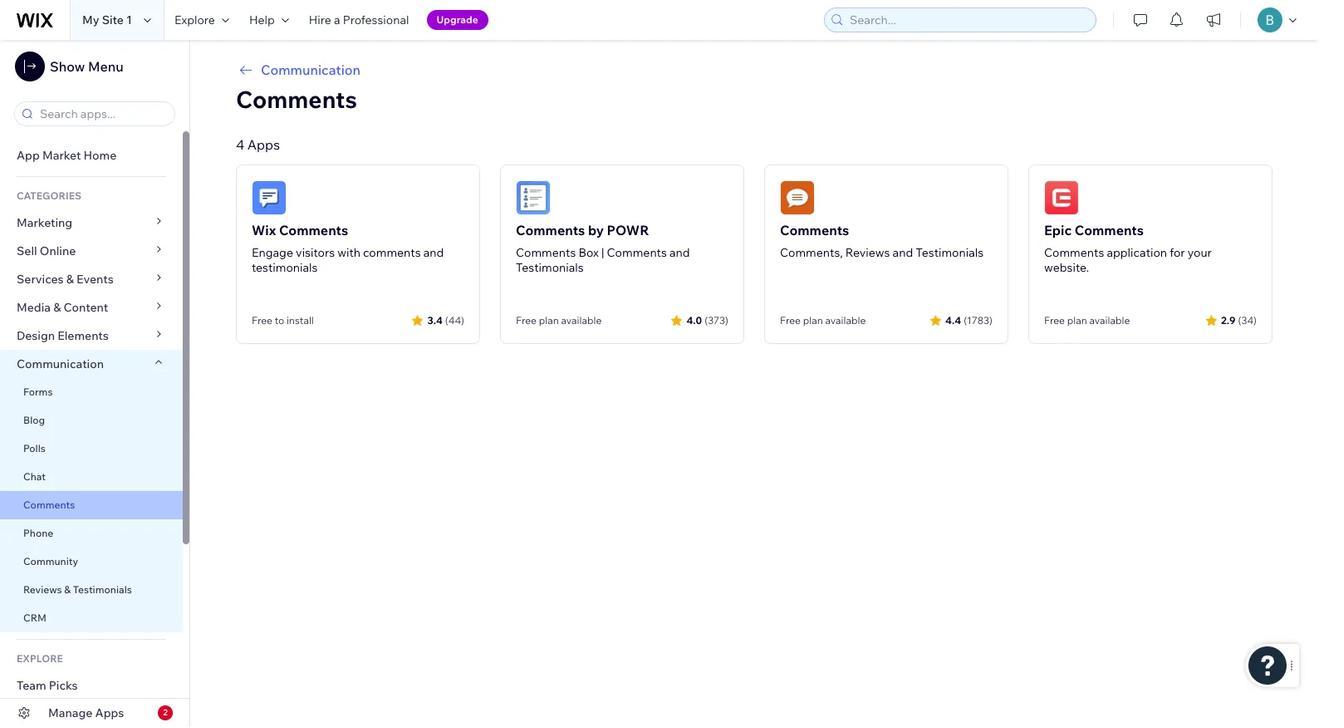 Task type: describe. For each thing, give the bounding box(es) containing it.
community
[[23, 555, 78, 567]]

services & events link
[[0, 265, 183, 293]]

professional
[[343, 12, 409, 27]]

blog link
[[0, 406, 183, 435]]

a
[[334, 12, 340, 27]]

design
[[17, 328, 55, 343]]

2.9 (34)
[[1221, 314, 1257, 326]]

team
[[17, 678, 46, 693]]

show menu button
[[15, 52, 124, 81]]

2
[[163, 707, 168, 718]]

forms
[[23, 386, 53, 398]]

Search... field
[[845, 8, 1091, 32]]

|
[[601, 245, 604, 260]]

& for events
[[66, 272, 74, 287]]

free for comments by powr
[[516, 314, 537, 327]]

menu
[[88, 58, 124, 75]]

polls
[[23, 442, 46, 454]]

manage
[[48, 705, 93, 720]]

with
[[337, 245, 361, 260]]

app market home link
[[0, 141, 183, 169]]

media
[[17, 300, 51, 315]]

2.9
[[1221, 314, 1236, 326]]

marketing link
[[0, 209, 183, 237]]

and inside comments by powr comments box | comments and testimonials
[[670, 245, 690, 260]]

forms link
[[0, 378, 183, 406]]

online
[[40, 243, 76, 258]]

crm
[[23, 612, 47, 624]]

help button
[[239, 0, 299, 40]]

testimonials
[[252, 260, 318, 275]]

services & events
[[17, 272, 114, 287]]

media & content link
[[0, 293, 183, 322]]

available for comments
[[1090, 314, 1130, 327]]

communication inside sidebar "element"
[[17, 356, 107, 371]]

team picks
[[17, 678, 78, 693]]

design elements
[[17, 328, 109, 343]]

app market home
[[17, 148, 117, 163]]

1
[[126, 12, 132, 27]]

your
[[1188, 245, 1212, 260]]

explore
[[17, 652, 63, 665]]

engage
[[252, 245, 293, 260]]

3.4
[[427, 314, 443, 326]]

epic
[[1044, 222, 1072, 238]]

4 apps
[[236, 136, 280, 153]]

4.0 (373)
[[687, 314, 729, 326]]

1 horizontal spatial communication
[[261, 61, 361, 78]]

0 vertical spatial communication link
[[236, 60, 1273, 80]]

(1783)
[[964, 314, 993, 326]]

services
[[17, 272, 64, 287]]

free plan available for comments
[[1044, 314, 1130, 327]]

events
[[76, 272, 114, 287]]

free for epic comments
[[1044, 314, 1065, 327]]

help
[[249, 12, 275, 27]]

site
[[102, 12, 124, 27]]

show
[[50, 58, 85, 75]]

visitors
[[296, 245, 335, 260]]

media & content
[[17, 300, 108, 315]]

(373)
[[705, 314, 729, 326]]

chat link
[[0, 463, 183, 491]]

market
[[42, 148, 81, 163]]

upgrade
[[437, 13, 478, 26]]

plan for powr
[[539, 314, 559, 327]]

comments up application
[[1075, 222, 1144, 238]]

picks
[[49, 678, 78, 693]]

free plan available for powr
[[516, 314, 602, 327]]

hire
[[309, 12, 331, 27]]

sell
[[17, 243, 37, 258]]

wix comments logo image
[[252, 180, 287, 215]]

wix comments engage visitors with comments and testimonials
[[252, 222, 444, 275]]

app
[[17, 148, 40, 163]]

available for reviews
[[825, 314, 866, 327]]

epic comments comments application for your website.
[[1044, 222, 1212, 275]]

4
[[236, 136, 244, 153]]

& for testimonials
[[64, 583, 71, 596]]

comments up 4 apps
[[236, 85, 357, 114]]

polls link
[[0, 435, 183, 463]]

4.4
[[946, 314, 961, 326]]

marketing
[[17, 215, 72, 230]]

reviews inside sidebar "element"
[[23, 583, 62, 596]]

comments left the box
[[516, 245, 576, 260]]

sell online link
[[0, 237, 183, 265]]



Task type: vqa. For each thing, say whether or not it's contained in the screenshot.


Task type: locate. For each thing, give the bounding box(es) containing it.
phone link
[[0, 519, 183, 548]]

comments up the visitors
[[279, 222, 348, 238]]

Search apps... field
[[35, 102, 169, 125]]

0 horizontal spatial communication
[[17, 356, 107, 371]]

1 vertical spatial apps
[[95, 705, 124, 720]]

community link
[[0, 548, 183, 576]]

comments inside comments comments, reviews and testimonials
[[780, 222, 849, 238]]

1 horizontal spatial plan
[[803, 314, 823, 327]]

available down application
[[1090, 314, 1130, 327]]

website.
[[1044, 260, 1089, 275]]

hire a professional
[[309, 12, 409, 27]]

2 available from the left
[[825, 314, 866, 327]]

4.4 (1783)
[[946, 314, 993, 326]]

1 horizontal spatial reviews
[[846, 245, 890, 260]]

apps down team picks link
[[95, 705, 124, 720]]

0 horizontal spatial free plan available
[[516, 314, 602, 327]]

0 horizontal spatial reviews
[[23, 583, 62, 596]]

2 and from the left
[[670, 245, 690, 260]]

& down community
[[64, 583, 71, 596]]

my
[[82, 12, 99, 27]]

2 vertical spatial &
[[64, 583, 71, 596]]

testimonials inside comments comments, reviews and testimonials
[[916, 245, 984, 260]]

plan for reviews
[[803, 314, 823, 327]]

free for comments
[[780, 314, 801, 327]]

free plan available down the box
[[516, 314, 602, 327]]

1 available from the left
[[561, 314, 602, 327]]

reviews & testimonials
[[23, 583, 132, 596]]

1 horizontal spatial apps
[[247, 136, 280, 153]]

reviews & testimonials link
[[0, 576, 183, 604]]

for
[[1170, 245, 1185, 260]]

application
[[1107, 245, 1167, 260]]

comments inside sidebar "element"
[[23, 499, 75, 511]]

0 horizontal spatial available
[[561, 314, 602, 327]]

comments up phone
[[23, 499, 75, 511]]

2 horizontal spatial free plan available
[[1044, 314, 1130, 327]]

2 free from the left
[[516, 314, 537, 327]]

apps for 4 apps
[[247, 136, 280, 153]]

manage apps
[[48, 705, 124, 720]]

3 plan from the left
[[1067, 314, 1087, 327]]

free down website.
[[1044, 314, 1065, 327]]

powr
[[607, 222, 649, 238]]

free down comments,
[[780, 314, 801, 327]]

free plan available
[[516, 314, 602, 327], [780, 314, 866, 327], [1044, 314, 1130, 327]]

available for powr
[[561, 314, 602, 327]]

& for content
[[53, 300, 61, 315]]

1 vertical spatial communication link
[[0, 350, 183, 378]]

1 free from the left
[[252, 314, 273, 327]]

1 horizontal spatial free plan available
[[780, 314, 866, 327]]

& left events
[[66, 272, 74, 287]]

apps for manage apps
[[95, 705, 124, 720]]

chat
[[23, 470, 46, 483]]

reviews
[[846, 245, 890, 260], [23, 583, 62, 596]]

4 free from the left
[[1044, 314, 1065, 327]]

crm link
[[0, 604, 183, 632]]

blog
[[23, 414, 45, 426]]

available down comments,
[[825, 314, 866, 327]]

testimonials up 4.4 at the right top of page
[[916, 245, 984, 260]]

wix
[[252, 222, 276, 238]]

comments,
[[780, 245, 843, 260]]

2 horizontal spatial available
[[1090, 314, 1130, 327]]

1 horizontal spatial testimonials
[[516, 260, 584, 275]]

plan for comments
[[1067, 314, 1087, 327]]

4.0
[[687, 314, 702, 326]]

plan
[[539, 314, 559, 327], [803, 314, 823, 327], [1067, 314, 1087, 327]]

categories
[[17, 189, 81, 202]]

comments down comments by powr logo
[[516, 222, 585, 238]]

upgrade button
[[427, 10, 488, 30]]

epic comments logo image
[[1044, 180, 1079, 215]]

1 and from the left
[[423, 245, 444, 260]]

free
[[252, 314, 273, 327], [516, 314, 537, 327], [780, 314, 801, 327], [1044, 314, 1065, 327]]

comments by powr logo image
[[516, 180, 551, 215]]

free right (44) at left top
[[516, 314, 537, 327]]

content
[[64, 300, 108, 315]]

1 horizontal spatial available
[[825, 314, 866, 327]]

testimonials inside comments by powr comments box | comments and testimonials
[[516, 260, 584, 275]]

testimonials inside reviews & testimonials link
[[73, 583, 132, 596]]

comments logo image
[[780, 180, 815, 215]]

0 vertical spatial reviews
[[846, 245, 890, 260]]

&
[[66, 272, 74, 287], [53, 300, 61, 315], [64, 583, 71, 596]]

2 horizontal spatial and
[[893, 245, 913, 260]]

home
[[84, 148, 117, 163]]

design elements link
[[0, 322, 183, 350]]

free left to
[[252, 314, 273, 327]]

free to install
[[252, 314, 314, 327]]

2 horizontal spatial plan
[[1067, 314, 1087, 327]]

show menu
[[50, 58, 124, 75]]

(44)
[[445, 314, 464, 326]]

3 and from the left
[[893, 245, 913, 260]]

1 free plan available from the left
[[516, 314, 602, 327]]

comments down powr
[[607, 245, 667, 260]]

by
[[588, 222, 604, 238]]

apps
[[247, 136, 280, 153], [95, 705, 124, 720]]

box
[[579, 245, 599, 260]]

install
[[287, 314, 314, 327]]

0 horizontal spatial testimonials
[[73, 583, 132, 596]]

0 horizontal spatial and
[[423, 245, 444, 260]]

0 vertical spatial &
[[66, 272, 74, 287]]

comments link
[[0, 491, 183, 519]]

hire a professional link
[[299, 0, 419, 40]]

comments
[[236, 85, 357, 114], [279, 222, 348, 238], [516, 222, 585, 238], [780, 222, 849, 238], [1075, 222, 1144, 238], [516, 245, 576, 260], [607, 245, 667, 260], [1044, 245, 1104, 260], [23, 499, 75, 511]]

my site 1
[[82, 12, 132, 27]]

apps inside sidebar "element"
[[95, 705, 124, 720]]

2 free plan available from the left
[[780, 314, 866, 327]]

comments down epic
[[1044, 245, 1104, 260]]

communication
[[261, 61, 361, 78], [17, 356, 107, 371]]

comments comments, reviews and testimonials
[[780, 222, 984, 260]]

sidebar element
[[0, 40, 190, 727]]

to
[[275, 314, 284, 327]]

available
[[561, 314, 602, 327], [825, 314, 866, 327], [1090, 314, 1130, 327]]

1 horizontal spatial communication link
[[236, 60, 1273, 80]]

comments
[[363, 245, 421, 260]]

sell online
[[17, 243, 76, 258]]

0 vertical spatial communication
[[261, 61, 361, 78]]

free plan available for reviews
[[780, 314, 866, 327]]

free for wix comments
[[252, 314, 273, 327]]

communication link inside sidebar "element"
[[0, 350, 183, 378]]

0 horizontal spatial communication link
[[0, 350, 183, 378]]

comments by powr comments box | comments and testimonials
[[516, 222, 690, 275]]

phone
[[23, 527, 53, 539]]

2 plan from the left
[[803, 314, 823, 327]]

3.4 (44)
[[427, 314, 464, 326]]

1 vertical spatial communication
[[17, 356, 107, 371]]

& right media on the top of page
[[53, 300, 61, 315]]

2 horizontal spatial testimonials
[[916, 245, 984, 260]]

3 available from the left
[[1090, 314, 1130, 327]]

communication down design elements
[[17, 356, 107, 371]]

1 horizontal spatial and
[[670, 245, 690, 260]]

3 free plan available from the left
[[1044, 314, 1130, 327]]

0 vertical spatial apps
[[247, 136, 280, 153]]

free plan available down website.
[[1044, 314, 1130, 327]]

reviews inside comments comments, reviews and testimonials
[[846, 245, 890, 260]]

and inside wix comments engage visitors with comments and testimonials
[[423, 245, 444, 260]]

1 vertical spatial reviews
[[23, 583, 62, 596]]

reviews right comments,
[[846, 245, 890, 260]]

0 horizontal spatial plan
[[539, 314, 559, 327]]

1 vertical spatial &
[[53, 300, 61, 315]]

3 free from the left
[[780, 314, 801, 327]]

comments inside wix comments engage visitors with comments and testimonials
[[279, 222, 348, 238]]

explore
[[174, 12, 215, 27]]

communication down hire
[[261, 61, 361, 78]]

0 horizontal spatial apps
[[95, 705, 124, 720]]

available down the box
[[561, 314, 602, 327]]

testimonials left |
[[516, 260, 584, 275]]

(34)
[[1238, 314, 1257, 326]]

free plan available down comments,
[[780, 314, 866, 327]]

1 plan from the left
[[539, 314, 559, 327]]

apps right 4
[[247, 136, 280, 153]]

communication link
[[236, 60, 1273, 80], [0, 350, 183, 378]]

comments up comments,
[[780, 222, 849, 238]]

and
[[423, 245, 444, 260], [670, 245, 690, 260], [893, 245, 913, 260]]

testimonials down community link
[[73, 583, 132, 596]]

team picks link
[[0, 671, 183, 700]]

elements
[[57, 328, 109, 343]]

reviews up "crm"
[[23, 583, 62, 596]]

and inside comments comments, reviews and testimonials
[[893, 245, 913, 260]]



